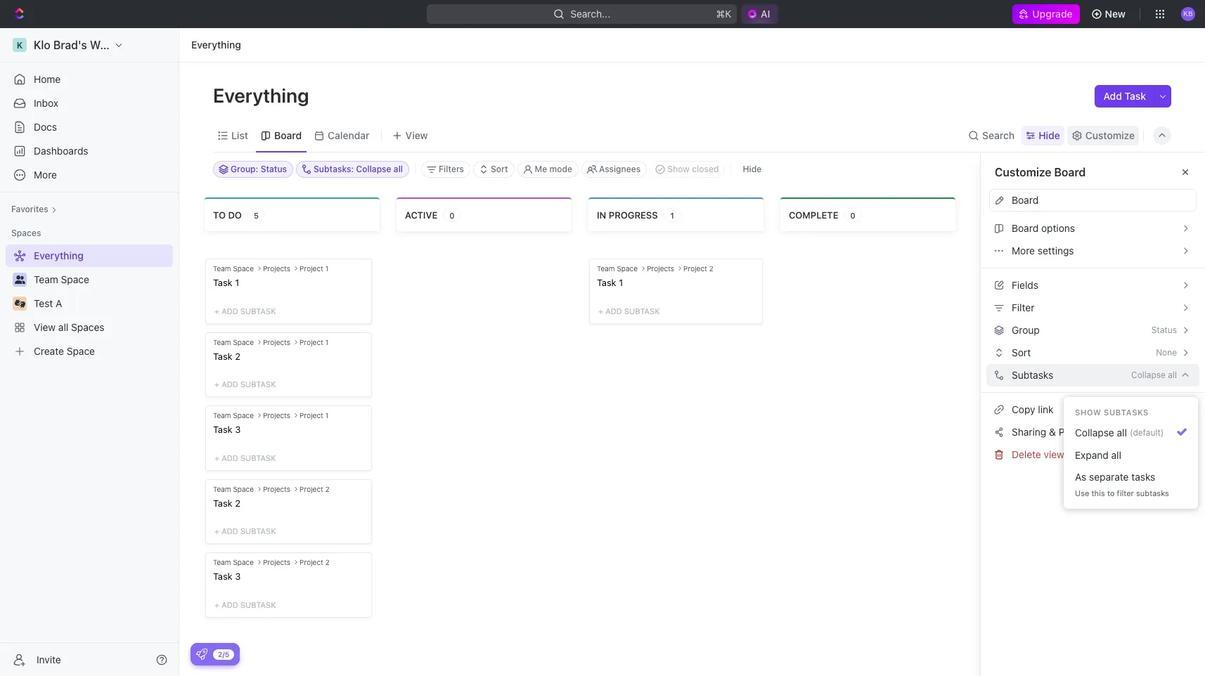 Task type: locate. For each thing, give the bounding box(es) containing it.
everything inside everything link
[[191, 39, 241, 51]]

active
[[405, 209, 438, 220]]

project 2
[[684, 264, 714, 273], [300, 485, 330, 493], [300, 559, 330, 567]]

1 vertical spatial collapse
[[1075, 427, 1114, 439]]

tree inside sidebar navigation
[[6, 245, 173, 363]]

customize
[[1086, 129, 1135, 141], [995, 166, 1052, 179]]

subtasks inside as separate tasks use this to filter subtasks
[[1136, 489, 1169, 498]]

0 vertical spatial task 3
[[213, 424, 241, 435]]

2 task 3 from the top
[[213, 571, 241, 583]]

2 for task 3
[[325, 559, 330, 567]]

5
[[254, 211, 259, 220]]

team space up task 2 at bottom
[[213, 485, 254, 493]]

2 vertical spatial project 2
[[300, 559, 330, 567]]

subtasks down "tasks"
[[1136, 489, 1169, 498]]

1 3 from the top
[[235, 424, 241, 435]]

search...
[[570, 8, 611, 20]]

2 project 1 from the top
[[300, 338, 329, 346]]

expand all button
[[1070, 444, 1193, 467]]

0 for active
[[449, 211, 455, 220]]

2 3 from the top
[[235, 571, 241, 583]]

add up 2/5
[[222, 601, 238, 610]]

customize down hide dropdown button
[[995, 166, 1052, 179]]

1 vertical spatial project 1
[[300, 338, 329, 346]]

board up more
[[1012, 222, 1039, 234]]

1 vertical spatial task 3
[[213, 571, 241, 583]]

0 right complete
[[850, 211, 856, 220]]

1 project 1 from the top
[[300, 264, 329, 273]]

‎task 1
[[213, 277, 239, 288]]

customize for customize
[[1086, 129, 1135, 141]]

collapse down show
[[1075, 427, 1114, 439]]

filter
[[1117, 489, 1134, 498]]

0 vertical spatial everything
[[191, 39, 241, 51]]

subtasks up collapse all (default)
[[1104, 408, 1149, 417]]

task 1
[[597, 277, 623, 288]]

space
[[233, 264, 254, 273], [617, 264, 638, 273], [233, 338, 254, 346], [233, 411, 254, 420], [233, 485, 254, 493], [233, 559, 254, 567]]

group
[[1012, 324, 1040, 336]]

task 3 for project 1
[[213, 424, 241, 435]]

to inside as separate tasks use this to filter subtasks
[[1107, 489, 1115, 498]]

team up task 2 at bottom
[[213, 485, 231, 493]]

customize inside button
[[1086, 129, 1135, 141]]

0 vertical spatial 3
[[235, 424, 241, 435]]

‎task for ‎task 1
[[213, 277, 233, 288]]

+ down ‎task 2
[[214, 380, 219, 389]]

+ add subtask down ‎task 2
[[214, 380, 276, 389]]

more settings
[[1012, 245, 1074, 257]]

tree
[[6, 245, 173, 363]]

all for collapse all (default)
[[1117, 427, 1127, 439]]

show
[[1075, 408, 1101, 417]]

1 vertical spatial all
[[1117, 427, 1127, 439]]

space down ‎task 2
[[233, 411, 254, 420]]

0 for complete
[[850, 211, 856, 220]]

search button
[[964, 126, 1019, 145]]

collapse down 'status'
[[1131, 370, 1166, 380]]

task
[[1125, 90, 1146, 102], [597, 277, 616, 288], [213, 424, 233, 435], [213, 498, 233, 509], [213, 571, 233, 583]]

1 horizontal spatial 0
[[850, 211, 856, 220]]

space down task 2 at bottom
[[233, 559, 254, 567]]

subtask
[[240, 306, 276, 315], [624, 306, 660, 315], [240, 380, 276, 389], [240, 453, 276, 463], [240, 527, 276, 536], [240, 601, 276, 610]]

1 horizontal spatial collapse
[[1131, 370, 1166, 380]]

customize up search tasks... text field
[[1086, 129, 1135, 141]]

in progress
[[597, 209, 658, 220]]

collapse
[[1131, 370, 1166, 380], [1075, 427, 1114, 439]]

as separate tasks use this to filter subtasks
[[1075, 471, 1169, 498]]

all inside button
[[1111, 449, 1122, 461]]

1 horizontal spatial hide
[[1039, 129, 1060, 141]]

to left do
[[213, 209, 226, 220]]

settings
[[1038, 245, 1074, 257]]

0 vertical spatial all
[[1168, 370, 1177, 380]]

0 horizontal spatial collapse
[[1075, 427, 1114, 439]]

2 0 from the left
[[850, 211, 856, 220]]

3 project 1 from the top
[[300, 411, 329, 420]]

2 vertical spatial project 1
[[300, 411, 329, 420]]

‎task for ‎task 2
[[213, 351, 233, 362]]

assignees button
[[582, 161, 647, 178]]

task 3
[[213, 424, 241, 435], [213, 571, 241, 583]]

show subtasks
[[1075, 408, 1149, 417]]

team up task 1 on the top of page
[[597, 264, 615, 273]]

1 horizontal spatial customize
[[1086, 129, 1135, 141]]

to do
[[213, 209, 242, 220]]

to right this
[[1107, 489, 1115, 498]]

space up task 2 at bottom
[[233, 485, 254, 493]]

copy
[[1012, 404, 1036, 416]]

to
[[213, 209, 226, 220], [1107, 489, 1115, 498]]

1
[[670, 211, 674, 220], [325, 264, 329, 273], [235, 277, 239, 288], [619, 277, 623, 288], [325, 338, 329, 346], [325, 411, 329, 420]]

1 vertical spatial hide
[[743, 164, 762, 174]]

3
[[235, 424, 241, 435], [235, 571, 241, 583]]

all down collapse all (default)
[[1111, 449, 1122, 461]]

add inside button
[[1104, 90, 1122, 102]]

+ add subtask down task 1 on the top of page
[[598, 306, 660, 315]]

0 horizontal spatial customize
[[995, 166, 1052, 179]]

task inside button
[[1125, 90, 1146, 102]]

spaces
[[11, 228, 41, 238]]

permissions
[[1059, 426, 1114, 438]]

1 vertical spatial project 2
[[300, 485, 330, 493]]

all
[[1168, 370, 1177, 380], [1117, 427, 1127, 439], [1111, 449, 1122, 461]]

board
[[274, 129, 302, 141], [1054, 166, 1086, 179], [1012, 194, 1039, 206], [1012, 222, 1039, 234]]

1 horizontal spatial to
[[1107, 489, 1115, 498]]

1 vertical spatial to
[[1107, 489, 1115, 498]]

2
[[709, 264, 714, 273], [235, 351, 240, 362], [325, 485, 330, 493], [235, 498, 240, 509], [325, 559, 330, 567]]

0 vertical spatial project 2
[[684, 264, 714, 273]]

subtasks
[[1104, 408, 1149, 417], [1136, 489, 1169, 498]]

as
[[1075, 471, 1087, 483]]

project 1 for ‎task 2
[[300, 338, 329, 346]]

0 right active
[[449, 211, 455, 220]]

board right 'list'
[[274, 129, 302, 141]]

1 vertical spatial subtasks
[[1136, 489, 1169, 498]]

team up ‎task 1
[[213, 264, 231, 273]]

1 vertical spatial everything
[[213, 84, 313, 107]]

options
[[1041, 222, 1075, 234]]

onboarding checklist button element
[[196, 649, 207, 660]]

0 vertical spatial collapse
[[1131, 370, 1166, 380]]

calendar link
[[325, 126, 370, 145]]

0 vertical spatial hide
[[1039, 129, 1060, 141]]

hide
[[1039, 129, 1060, 141], [743, 164, 762, 174]]

copy link
[[1012, 404, 1054, 416]]

everything
[[191, 39, 241, 51], [213, 84, 313, 107]]

0 vertical spatial project 1
[[300, 264, 329, 273]]

all down 'status'
[[1168, 370, 1177, 380]]

0 vertical spatial ‎task
[[213, 277, 233, 288]]

+ add subtask up 2/5
[[214, 601, 276, 610]]

0 vertical spatial to
[[213, 209, 226, 220]]

1 vertical spatial ‎task
[[213, 351, 233, 362]]

invite
[[37, 654, 61, 666]]

link
[[1038, 404, 1054, 416]]

more
[[1012, 245, 1035, 257]]

‎task
[[213, 277, 233, 288], [213, 351, 233, 362]]

add up the customize button
[[1104, 90, 1122, 102]]

1 0 from the left
[[449, 211, 455, 220]]

2 for task 2
[[325, 485, 330, 493]]

0 horizontal spatial hide
[[743, 164, 762, 174]]

all down show subtasks
[[1117, 427, 1127, 439]]

3 for project 2
[[235, 571, 241, 583]]

0 vertical spatial customize
[[1086, 129, 1135, 141]]

+ down ‎task 1
[[214, 306, 219, 315]]

customize button
[[1067, 126, 1139, 145]]

1 ‎task from the top
[[213, 277, 233, 288]]

home
[[34, 73, 61, 85]]

1 vertical spatial 3
[[235, 571, 241, 583]]

board link
[[271, 126, 302, 145]]

3 for project 1
[[235, 424, 241, 435]]

⌘k
[[716, 8, 732, 20]]

project 1
[[300, 264, 329, 273], [300, 338, 329, 346], [300, 411, 329, 420]]

2 ‎task from the top
[[213, 351, 233, 362]]

dashboards
[[34, 145, 88, 157]]

team
[[213, 264, 231, 273], [597, 264, 615, 273], [213, 338, 231, 346], [213, 411, 231, 420], [213, 485, 231, 493], [213, 559, 231, 567]]

project 2 for task 2
[[300, 485, 330, 493]]

+
[[214, 306, 219, 315], [598, 306, 603, 315], [214, 380, 219, 389], [214, 453, 219, 463], [214, 527, 219, 536], [214, 601, 219, 610]]

complete
[[789, 209, 839, 220]]

0 horizontal spatial 0
[[449, 211, 455, 220]]

space up ‎task 2
[[233, 338, 254, 346]]

2 vertical spatial all
[[1111, 449, 1122, 461]]

0
[[449, 211, 455, 220], [850, 211, 856, 220]]

task 2
[[213, 498, 240, 509]]

+ down task 2 at bottom
[[214, 527, 219, 536]]

projects
[[263, 264, 290, 273], [647, 264, 674, 273], [263, 338, 290, 346], [263, 411, 290, 420], [263, 485, 290, 493], [263, 559, 290, 567]]

tasks
[[1132, 471, 1156, 483]]

+ add subtask
[[214, 306, 276, 315], [598, 306, 660, 315], [214, 380, 276, 389], [214, 453, 276, 463], [214, 527, 276, 536], [214, 601, 276, 610]]

fields
[[1012, 279, 1039, 291]]

1 task 3 from the top
[[213, 424, 241, 435]]

project
[[300, 264, 323, 273], [684, 264, 707, 273], [300, 338, 323, 346], [300, 411, 323, 420], [300, 485, 323, 493], [300, 559, 323, 567]]

1 vertical spatial customize
[[995, 166, 1052, 179]]

add
[[1104, 90, 1122, 102], [222, 306, 238, 315], [606, 306, 622, 315], [222, 380, 238, 389], [222, 453, 238, 463], [222, 527, 238, 536], [222, 601, 238, 610]]

team space up ‎task 2
[[213, 338, 254, 346]]

+ down task 1 on the top of page
[[598, 306, 603, 315]]



Task type: vqa. For each thing, say whether or not it's contained in the screenshot.
first project 1 from the bottom of the page
yes



Task type: describe. For each thing, give the bounding box(es) containing it.
board down hide dropdown button
[[1054, 166, 1086, 179]]

this
[[1092, 489, 1105, 498]]

add down ‎task 2
[[222, 380, 238, 389]]

collapse all (default)
[[1075, 427, 1164, 439]]

assignees
[[599, 164, 641, 174]]

everything link
[[188, 37, 245, 53]]

‎task 2
[[213, 351, 240, 362]]

collapse for collapse all
[[1131, 370, 1166, 380]]

progress
[[609, 209, 658, 220]]

docs
[[34, 121, 57, 133]]

collapse all
[[1131, 370, 1177, 380]]

space up ‎task 1
[[233, 264, 254, 273]]

favorites button
[[6, 201, 62, 218]]

hide button
[[737, 161, 767, 178]]

inbox link
[[6, 92, 173, 115]]

dashboards link
[[6, 140, 173, 162]]

expand
[[1075, 449, 1109, 461]]

space up task 1 on the top of page
[[617, 264, 638, 273]]

hide inside button
[[743, 164, 762, 174]]

+ add subtask down task 2 at bottom
[[214, 527, 276, 536]]

customize for customize board
[[995, 166, 1052, 179]]

copy link button
[[989, 399, 1197, 421]]

board options
[[1012, 222, 1075, 234]]

+ add subtask up task 2 at bottom
[[214, 453, 276, 463]]

onboarding checklist button image
[[196, 649, 207, 660]]

add up task 2 at bottom
[[222, 453, 238, 463]]

customize board
[[995, 166, 1086, 179]]

project 2 for task 3
[[300, 559, 330, 567]]

team down task 2 at bottom
[[213, 559, 231, 567]]

board options button
[[989, 217, 1197, 240]]

do
[[228, 209, 242, 220]]

delete view button
[[989, 444, 1197, 466]]

sharing
[[1012, 426, 1047, 438]]

add task button
[[1095, 85, 1155, 108]]

docs link
[[6, 116, 173, 139]]

(default)
[[1130, 428, 1164, 438]]

all for collapse all
[[1168, 370, 1177, 380]]

+ up task 2 at bottom
[[214, 453, 219, 463]]

more settings button
[[989, 240, 1197, 262]]

hide button
[[1022, 126, 1064, 145]]

favorites
[[11, 204, 48, 214]]

team space up task 1 on the top of page
[[597, 264, 638, 273]]

hide inside dropdown button
[[1039, 129, 1060, 141]]

list
[[231, 129, 248, 141]]

calendar
[[328, 129, 370, 141]]

all for expand all
[[1111, 449, 1122, 461]]

use
[[1075, 489, 1089, 498]]

team space down task 2 at bottom
[[213, 559, 254, 567]]

2 for task 1
[[709, 264, 714, 273]]

2/5
[[218, 650, 229, 659]]

home link
[[6, 68, 173, 91]]

new button
[[1085, 3, 1134, 25]]

team space up ‎task 1
[[213, 264, 254, 273]]

expand all
[[1075, 449, 1122, 461]]

board down customize board
[[1012, 194, 1039, 206]]

project 1 for task 3
[[300, 411, 329, 420]]

sidebar navigation
[[0, 28, 179, 676]]

fields button
[[989, 274, 1197, 297]]

search
[[982, 129, 1015, 141]]

project 2 for task 1
[[684, 264, 714, 273]]

0 horizontal spatial to
[[213, 209, 226, 220]]

view
[[1044, 449, 1065, 461]]

delete view
[[1012, 449, 1065, 461]]

status
[[1152, 325, 1177, 335]]

collapse for collapse all (default)
[[1075, 427, 1114, 439]]

0 vertical spatial subtasks
[[1104, 408, 1149, 417]]

team up ‎task 2
[[213, 338, 231, 346]]

upgrade
[[1033, 8, 1073, 20]]

board inside button
[[1012, 222, 1039, 234]]

project 1 for ‎task 1
[[300, 264, 329, 273]]

team down ‎task 2
[[213, 411, 231, 420]]

delete
[[1012, 449, 1041, 461]]

list link
[[229, 126, 248, 145]]

+ up 2/5
[[214, 601, 219, 610]]

team space down ‎task 2
[[213, 411, 254, 420]]

in
[[597, 209, 606, 220]]

subtasks
[[1012, 369, 1054, 381]]

add down ‎task 1
[[222, 306, 238, 315]]

inbox
[[34, 97, 58, 109]]

upgrade link
[[1013, 4, 1080, 24]]

sharing & permissions
[[1012, 426, 1114, 438]]

separate
[[1089, 471, 1129, 483]]

sharing & permissions button
[[989, 421, 1197, 444]]

Search tasks... text field
[[1030, 159, 1171, 180]]

add down task 2 at bottom
[[222, 527, 238, 536]]

task 3 for project 2
[[213, 571, 241, 583]]

new
[[1105, 8, 1126, 20]]

+ add subtask down ‎task 1
[[214, 306, 276, 315]]

&
[[1049, 426, 1056, 438]]

add task
[[1104, 90, 1146, 102]]

add down task 1 on the top of page
[[606, 306, 622, 315]]



